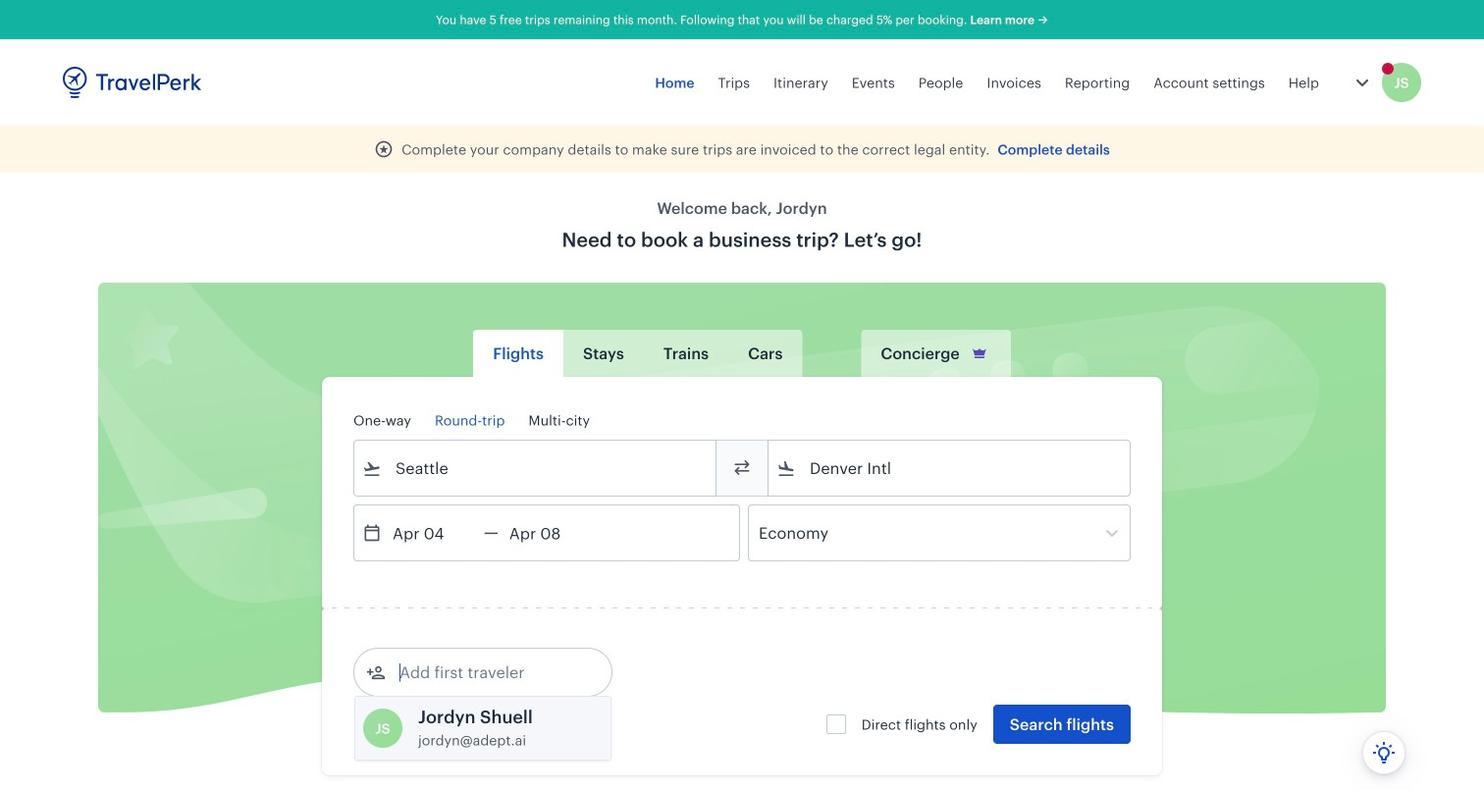 Task type: locate. For each thing, give the bounding box(es) containing it.
Return text field
[[499, 506, 601, 561]]



Task type: describe. For each thing, give the bounding box(es) containing it.
From search field
[[382, 453, 690, 484]]

Depart text field
[[382, 506, 484, 561]]

To search field
[[796, 453, 1105, 484]]

Add first traveler search field
[[386, 657, 590, 688]]



